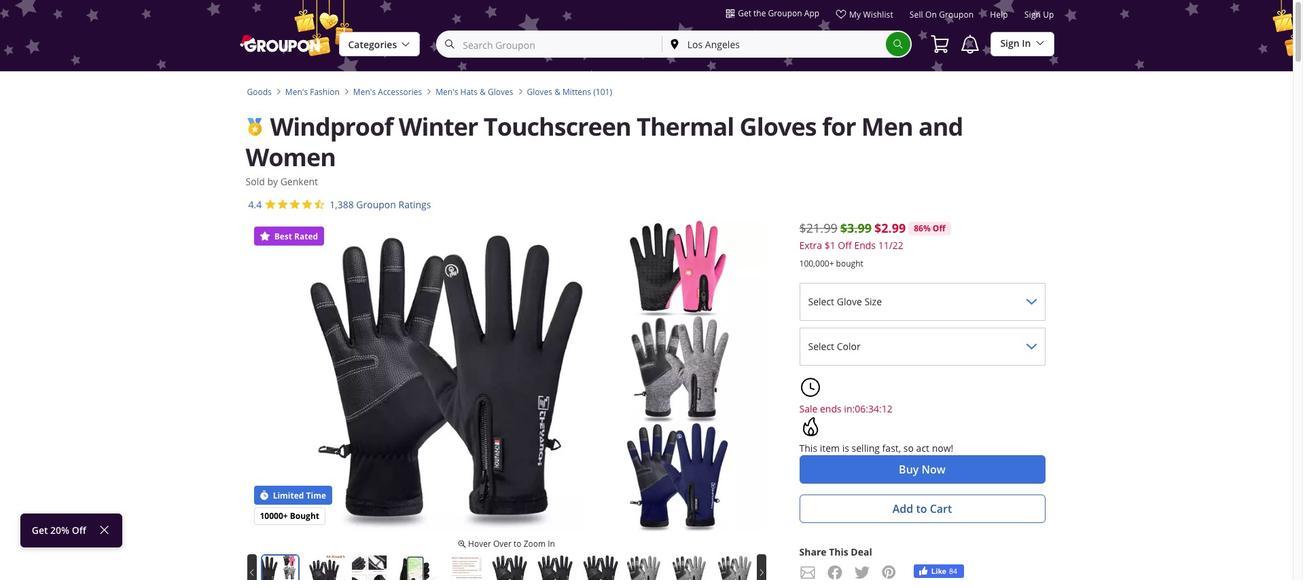Task type: locate. For each thing, give the bounding box(es) containing it.
this
[[799, 442, 817, 455], [829, 546, 848, 559]]

0 horizontal spatial &
[[480, 86, 486, 97]]

categories
[[348, 38, 397, 51]]

1 vertical spatial in
[[548, 539, 555, 550]]

limited
[[273, 491, 304, 502]]

sold by genkent
[[246, 175, 318, 188]]

image 9: windproof winter touchscreen thermal gloves for men and women image
[[625, 555, 663, 581]]

sign down help link
[[1000, 37, 1020, 50]]

men's left fashion
[[285, 86, 308, 97]]

0 horizontal spatial men's
[[285, 86, 308, 97]]

sell
[[910, 9, 923, 20]]

share with email. image
[[799, 565, 816, 581]]

men's left accessories
[[353, 86, 376, 97]]

rated
[[294, 231, 318, 242]]

the
[[754, 7, 766, 18]]

off right 86%
[[933, 223, 946, 234]]

1,388
[[330, 198, 354, 211]]

3 men's from the left
[[436, 86, 458, 97]]

1 & from the left
[[480, 86, 486, 97]]

1 horizontal spatial this
[[829, 546, 848, 559]]

men's hats & gloves link
[[436, 86, 513, 98]]

men's
[[285, 86, 308, 97], [353, 86, 376, 97], [436, 86, 458, 97]]

and
[[919, 110, 963, 143]]

notifications inbox image
[[960, 33, 981, 55]]

this up share with facebook. image
[[829, 546, 848, 559]]

2 horizontal spatial groupon
[[939, 9, 974, 20]]

11/22
[[878, 239, 904, 252]]

$2.99
[[874, 220, 906, 237]]

list box
[[261, 555, 800, 581]]

in right zoom
[[548, 539, 555, 550]]

0 horizontal spatial this
[[799, 442, 817, 455]]

men's hats & gloves
[[436, 86, 513, 97]]

$1
[[825, 239, 836, 252]]

1 vertical spatial off
[[838, 239, 852, 252]]

now!
[[932, 442, 953, 455]]

sold
[[246, 175, 265, 188]]

get inside button
[[738, 7, 751, 18]]

0 horizontal spatial off
[[72, 525, 86, 537]]

10000+ bought
[[260, 511, 319, 522]]

0 vertical spatial to
[[916, 502, 927, 517]]

get 20% off
[[32, 525, 86, 537]]

gloves right hats at the left of page
[[488, 86, 513, 97]]

1 horizontal spatial &
[[555, 86, 560, 97]]

pin it with pinterest. image
[[881, 565, 897, 581]]

0 horizontal spatial to
[[514, 539, 521, 550]]

groupon
[[768, 7, 802, 18], [939, 9, 974, 20], [356, 198, 396, 211]]

0 horizontal spatial sign
[[1000, 37, 1020, 50]]

thermal
[[637, 110, 734, 143]]

help link
[[990, 9, 1008, 25]]

off right "$1" at the right top of the page
[[838, 239, 852, 252]]

groupon inside button
[[768, 7, 802, 18]]

image 5: windproof winter touchscreen thermal gloves for men and women image
[[443, 555, 481, 581]]

1 vertical spatial sign
[[1000, 37, 1020, 50]]

add
[[893, 502, 913, 517]]

men's for men's fashion
[[285, 86, 308, 97]]

groupon right on
[[939, 9, 974, 20]]

my wishlist link
[[836, 9, 893, 25]]

extra
[[799, 239, 822, 252]]

0 vertical spatial get
[[738, 7, 751, 18]]

limited time
[[271, 491, 326, 502]]

bought
[[836, 258, 863, 269]]

gloves left for
[[740, 110, 816, 143]]

gloves
[[488, 86, 513, 97], [527, 86, 552, 97], [740, 110, 816, 143]]

sign left up
[[1024, 9, 1041, 20]]

1 horizontal spatial men's
[[353, 86, 376, 97]]

to right over
[[514, 539, 521, 550]]

men's left hats at the left of page
[[436, 86, 458, 97]]

1 horizontal spatial get
[[738, 7, 751, 18]]

1 horizontal spatial groupon
[[768, 7, 802, 18]]

women
[[246, 141, 336, 174]]

get the groupon app button
[[726, 7, 819, 19]]

men's fashion link
[[285, 86, 340, 98]]

thumbnail 9 option
[[625, 555, 663, 581]]

2 vertical spatial off
[[72, 525, 86, 537]]

&
[[480, 86, 486, 97], [555, 86, 560, 97]]

Search Groupon search field
[[436, 31, 912, 58], [438, 32, 662, 56]]

sign
[[1024, 9, 1041, 20], [1000, 37, 1020, 50]]

get left the on the right top of page
[[738, 7, 751, 18]]

1 horizontal spatial off
[[838, 239, 852, 252]]

genkent
[[280, 175, 318, 188]]

in down sign up link
[[1022, 37, 1031, 50]]

best
[[274, 231, 292, 242]]

hats
[[460, 86, 478, 97]]

image 12: windproof winter touchscreen thermal gloves for men and women image
[[761, 555, 800, 581]]

top rated deal icon image
[[246, 118, 263, 136]]

1 vertical spatial get
[[32, 525, 48, 537]]

0 vertical spatial off
[[933, 223, 946, 234]]

act
[[916, 442, 930, 455]]

up
[[1043, 9, 1054, 20]]

sell on groupon link
[[910, 9, 974, 25]]

to
[[916, 502, 927, 517], [514, 539, 521, 550]]

sale ends in: 06:34:12
[[799, 403, 893, 416]]

get the groupon app
[[738, 7, 819, 18]]

& left mittens
[[555, 86, 560, 97]]

buy now button
[[799, 456, 1045, 484]]

help
[[990, 9, 1008, 20]]

image 10: windproof winter touchscreen thermal gloves for men and women image
[[670, 555, 709, 581]]

0 horizontal spatial in
[[548, 539, 555, 550]]

1 horizontal spatial sign
[[1024, 9, 1041, 20]]

off
[[933, 223, 946, 234], [838, 239, 852, 252], [72, 525, 86, 537]]

item
[[820, 442, 840, 455]]

off right 20% at the bottom of page
[[72, 525, 86, 537]]

groupon right 1,388
[[356, 198, 396, 211]]

0 horizontal spatial gloves
[[488, 86, 513, 97]]

20%
[[50, 525, 69, 537]]

0 vertical spatial sign
[[1024, 9, 1041, 20]]

off for extra $1 off ends 11/22
[[838, 239, 852, 252]]

ends
[[854, 239, 876, 252]]

0 vertical spatial in
[[1022, 37, 1031, 50]]

1 vertical spatial this
[[829, 546, 848, 559]]

& right hats at the left of page
[[480, 86, 486, 97]]

1 horizontal spatial to
[[916, 502, 927, 517]]

4.4
[[248, 198, 262, 211]]

2 horizontal spatial gloves
[[740, 110, 816, 143]]

over
[[493, 539, 512, 550]]

time
[[306, 491, 326, 502]]

in:
[[844, 403, 855, 416]]

1 horizontal spatial in
[[1022, 37, 1031, 50]]

100,000+
[[799, 258, 834, 269]]

to right the add
[[916, 502, 927, 517]]

thumbnail 11 option
[[716, 555, 755, 581]]

sign inside button
[[1000, 37, 1020, 50]]

1 men's from the left
[[285, 86, 308, 97]]

search element
[[886, 32, 911, 56]]

06:34:12
[[855, 403, 893, 416]]

0 vertical spatial this
[[799, 442, 817, 455]]

sign in button
[[991, 31, 1054, 56]]

image 4: windproof winter touchscreen thermal gloves for men and women image
[[397, 555, 436, 581]]

extra $1 off ends 11/22
[[799, 239, 904, 252]]

sign up
[[1024, 9, 1054, 20]]

thumbnail 5 option
[[443, 555, 481, 581]]

image 3: windproof winter touchscreen thermal gloves for men and women image
[[352, 555, 390, 581]]

share with twitter. image
[[854, 565, 870, 581]]

touchscreen
[[484, 110, 631, 143]]

1 vertical spatial to
[[514, 539, 521, 550]]

this left item
[[799, 442, 817, 455]]

to inside button
[[916, 502, 927, 517]]

share this deal
[[799, 546, 872, 559]]

get
[[738, 7, 751, 18], [32, 525, 48, 537]]

image 1: windproof winter touchscreen thermal gloves for men and women ,selected image
[[261, 555, 299, 581]]

men's accessories link
[[353, 86, 422, 98]]

2 men's from the left
[[353, 86, 376, 97]]

get left 20% at the bottom of page
[[32, 525, 48, 537]]

0 horizontal spatial get
[[32, 525, 48, 537]]

groupon right the on the right top of page
[[768, 7, 802, 18]]

in
[[1022, 37, 1031, 50], [548, 539, 555, 550]]

sign for sign in
[[1000, 37, 1020, 50]]

is
[[842, 442, 849, 455]]

2 horizontal spatial men's
[[436, 86, 458, 97]]

gloves left mittens
[[527, 86, 552, 97]]

86%
[[914, 223, 931, 234]]



Task type: vqa. For each thing, say whether or not it's contained in the screenshot.
"$21.99 $3.99"
yes



Task type: describe. For each thing, give the bounding box(es) containing it.
men's for men's hats & gloves
[[436, 86, 458, 97]]

image 7: windproof winter touchscreen thermal gloves for men and women image
[[534, 555, 572, 581]]

$21.99 $3.99
[[799, 220, 872, 237]]

fast,
[[882, 442, 901, 455]]

men
[[861, 110, 913, 143]]

cart
[[930, 502, 952, 517]]

gloves & mittens (101) link
[[527, 86, 612, 98]]

Los Angeles search field
[[662, 32, 886, 56]]

share
[[799, 546, 827, 559]]

sign up link
[[1024, 9, 1054, 25]]

thumbnail 1 option
[[261, 555, 300, 581]]

hover over to zoom in
[[468, 539, 555, 550]]

buy now
[[899, 463, 946, 478]]

groupon for on
[[939, 9, 974, 20]]

thumbnail 7 option
[[534, 555, 572, 581]]

100,000+ bought
[[799, 258, 863, 269]]

deal
[[851, 546, 872, 559]]

by
[[267, 175, 278, 188]]

thumbnail 2 option
[[306, 555, 345, 581]]

10000+
[[260, 511, 288, 522]]

men's accessories
[[353, 86, 422, 97]]

now
[[922, 463, 946, 478]]

app
[[804, 7, 819, 18]]

gloves inside the windproof winter touchscreen thermal gloves for men and women
[[740, 110, 816, 143]]

fashion
[[310, 86, 340, 97]]

add to cart button
[[799, 495, 1045, 524]]

groupon image
[[239, 34, 322, 53]]

goods link
[[247, 86, 272, 98]]

windproof winter touchscreen thermal gloves for men and women
[[246, 110, 963, 174]]

sign for sign up
[[1024, 9, 1041, 20]]

sell on groupon
[[910, 9, 974, 20]]

sale
[[799, 403, 818, 416]]

gloves & mittens (101)
[[527, 86, 612, 97]]

men's fashion
[[285, 86, 340, 97]]

image 8: windproof winter touchscreen thermal gloves for men and women image
[[579, 555, 618, 581]]

goods
[[247, 86, 272, 97]]

(101)
[[593, 86, 612, 97]]

thumbnail 3 option
[[352, 555, 390, 581]]

thumbnail 8 option
[[579, 555, 618, 581]]

windproof
[[270, 110, 393, 143]]

image 2: windproof winter touchscreen thermal gloves for men and women image
[[306, 555, 345, 581]]

so
[[904, 442, 914, 455]]

for
[[822, 110, 856, 143]]

selling
[[852, 442, 880, 455]]

buy
[[899, 463, 919, 478]]

1,388 groupon ratings
[[330, 198, 431, 211]]

thumbnail 6 option
[[488, 555, 527, 581]]

search image
[[893, 39, 904, 50]]

this item is selling fast, so act now!
[[799, 442, 953, 455]]

sign in
[[1000, 37, 1031, 50]]

bought
[[290, 511, 319, 522]]

winter
[[399, 110, 478, 143]]

$21.99
[[799, 220, 838, 236]]

hover
[[468, 539, 491, 550]]

in inside sign in button
[[1022, 37, 1031, 50]]

get for get the groupon app
[[738, 7, 751, 18]]

$3.99
[[840, 220, 872, 237]]

get for get 20% off
[[32, 525, 48, 537]]

ends
[[820, 403, 842, 416]]

2 horizontal spatial off
[[933, 223, 946, 234]]

wishlist
[[863, 9, 893, 20]]

ratings
[[399, 198, 431, 211]]

groupon for the
[[768, 7, 802, 18]]

zoom
[[524, 539, 546, 550]]

add to cart
[[893, 502, 952, 517]]

mittens
[[563, 86, 591, 97]]

2 & from the left
[[555, 86, 560, 97]]

best rated
[[272, 231, 318, 242]]

my
[[849, 9, 861, 20]]

off for get 20% off
[[72, 525, 86, 537]]

86% off
[[914, 223, 946, 234]]

image 6: windproof winter touchscreen thermal gloves for men and women image
[[488, 555, 527, 581]]

share with facebook. image
[[827, 565, 843, 581]]

men's for men's accessories
[[353, 86, 376, 97]]

categories button
[[339, 32, 420, 57]]

image 11: windproof winter touchscreen thermal gloves for men and women image
[[716, 555, 755, 581]]

my wishlist
[[849, 9, 893, 20]]

accessories
[[378, 86, 422, 97]]

thumbnail 10 option
[[670, 555, 709, 581]]

thumbnail 4 option
[[397, 555, 436, 581]]

on
[[925, 9, 937, 20]]

1 horizontal spatial gloves
[[527, 86, 552, 97]]

0 horizontal spatial groupon
[[356, 198, 396, 211]]



